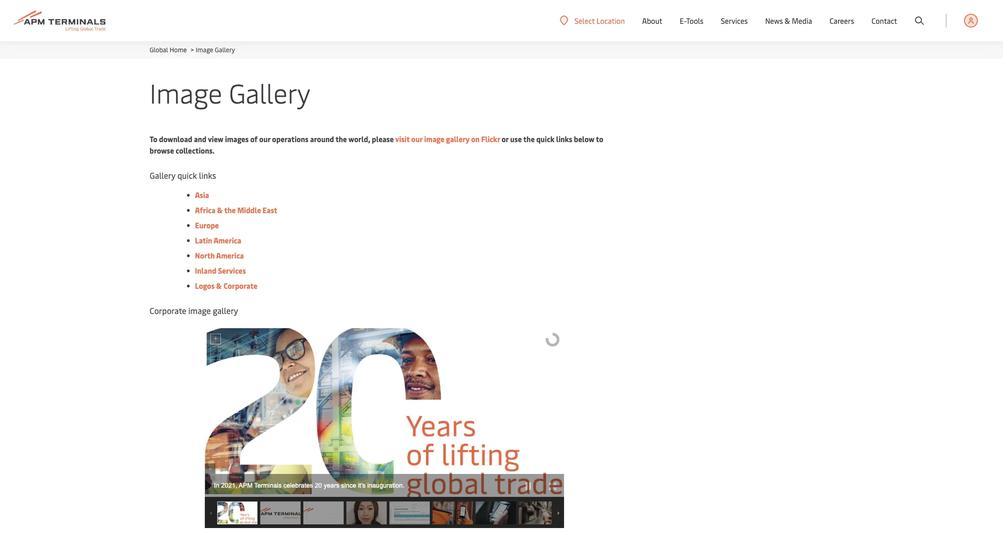 Task type: describe. For each thing, give the bounding box(es) containing it.
africa
[[195, 205, 216, 215]]

of
[[250, 134, 258, 144]]

global home link
[[150, 45, 187, 54]]

select
[[575, 15, 595, 25]]

2 vertical spatial gallery
[[150, 170, 176, 181]]

& for the
[[217, 205, 223, 215]]

asia
[[195, 190, 209, 200]]

location
[[597, 15, 625, 25]]

latin america link
[[195, 235, 241, 245]]

1 horizontal spatial image
[[424, 134, 445, 144]]

1 vertical spatial image
[[188, 305, 211, 316]]

1 vertical spatial gallery
[[229, 74, 310, 110]]

world,
[[349, 134, 370, 144]]

or use the quick links below to browse collections.
[[150, 134, 604, 155]]

0 horizontal spatial links
[[199, 170, 216, 181]]

flickr
[[481, 134, 500, 144]]

please
[[372, 134, 394, 144]]

& for corporate
[[216, 281, 222, 291]]

select location button
[[560, 15, 625, 25]]

e-
[[680, 16, 687, 26]]

about button
[[643, 0, 663, 41]]

or
[[502, 134, 509, 144]]

around
[[310, 134, 334, 144]]

1 vertical spatial gallery
[[213, 305, 238, 316]]

use
[[511, 134, 522, 144]]

1 vertical spatial image
[[150, 74, 222, 110]]

news & media button
[[766, 0, 813, 41]]

tools
[[687, 16, 704, 26]]

2 our from the left
[[412, 134, 423, 144]]

download
[[159, 134, 192, 144]]

careers
[[830, 16, 855, 26]]

and
[[194, 134, 207, 144]]

select location
[[575, 15, 625, 25]]

corporate image gallery
[[150, 305, 238, 316]]

east
[[263, 205, 277, 215]]

logos & corporate link
[[195, 281, 258, 291]]

inland
[[195, 265, 216, 276]]

0 horizontal spatial services
[[218, 265, 246, 276]]

logos & corporate
[[195, 281, 258, 291]]

north
[[195, 250, 215, 260]]

inland services link
[[195, 265, 246, 276]]

1 our from the left
[[259, 134, 271, 144]]

inland services
[[195, 265, 246, 276]]

america for latin america
[[214, 235, 241, 245]]



Task type: locate. For each thing, give the bounding box(es) containing it.
collections.
[[176, 145, 215, 155]]

careers button
[[830, 0, 855, 41]]

quick right use
[[537, 134, 555, 144]]

gallery
[[215, 45, 235, 54], [229, 74, 310, 110], [150, 170, 176, 181]]

america for north america
[[216, 250, 244, 260]]

1 vertical spatial services
[[218, 265, 246, 276]]

the left world,
[[336, 134, 347, 144]]

0 horizontal spatial the
[[224, 205, 236, 215]]

images
[[225, 134, 249, 144]]

image
[[424, 134, 445, 144], [188, 305, 211, 316]]

1 vertical spatial links
[[199, 170, 216, 181]]

our right "of"
[[259, 134, 271, 144]]

latin america
[[195, 235, 241, 245]]

0 horizontal spatial gallery
[[213, 305, 238, 316]]

image right visit
[[424, 134, 445, 144]]

home
[[170, 45, 187, 54]]

media
[[792, 16, 813, 26]]

image down '>'
[[150, 74, 222, 110]]

asia link
[[195, 190, 209, 200]]

0 vertical spatial image
[[424, 134, 445, 144]]

on
[[471, 134, 480, 144]]

the inside "or use the quick links below to browse collections."
[[524, 134, 535, 144]]

europe
[[195, 220, 219, 230]]

image right '>'
[[196, 45, 213, 54]]

links
[[556, 134, 573, 144], [199, 170, 216, 181]]

links up the asia link
[[199, 170, 216, 181]]

0 vertical spatial america
[[214, 235, 241, 245]]

image
[[196, 45, 213, 54], [150, 74, 222, 110]]

quick
[[537, 134, 555, 144], [178, 170, 197, 181]]

north america
[[195, 250, 244, 260]]

the for africa & the middle east
[[224, 205, 236, 215]]

1 vertical spatial quick
[[178, 170, 197, 181]]

e-tools button
[[680, 0, 704, 41]]

& right 'news'
[[785, 16, 791, 26]]

links left below
[[556, 134, 573, 144]]

visit our image gallery on flickr link
[[395, 134, 500, 144]]

news
[[766, 16, 783, 26]]

services right tools
[[721, 16, 748, 26]]

1 horizontal spatial services
[[721, 16, 748, 26]]

0 horizontal spatial image
[[188, 305, 211, 316]]

logos
[[195, 281, 215, 291]]

the for or use the quick links below to browse collections.
[[524, 134, 535, 144]]

news & media
[[766, 16, 813, 26]]

quick up asia
[[178, 170, 197, 181]]

to
[[150, 134, 157, 144]]

0 vertical spatial gallery
[[446, 134, 470, 144]]

quick inside "or use the quick links below to browse collections."
[[537, 134, 555, 144]]

services
[[721, 16, 748, 26], [218, 265, 246, 276]]

1 horizontal spatial the
[[336, 134, 347, 144]]

0 horizontal spatial quick
[[178, 170, 197, 181]]

0 horizontal spatial our
[[259, 134, 271, 144]]

our right visit
[[412, 134, 423, 144]]

corporate
[[224, 281, 258, 291], [150, 305, 186, 316]]

the
[[336, 134, 347, 144], [524, 134, 535, 144], [224, 205, 236, 215]]

& right logos
[[216, 281, 222, 291]]

our
[[259, 134, 271, 144], [412, 134, 423, 144]]

0 vertical spatial corporate
[[224, 281, 258, 291]]

view
[[208, 134, 224, 144]]

1 vertical spatial corporate
[[150, 305, 186, 316]]

europe link
[[195, 220, 219, 230]]

the left the middle
[[224, 205, 236, 215]]

0 vertical spatial links
[[556, 134, 573, 144]]

0 vertical spatial image
[[196, 45, 213, 54]]

to
[[596, 134, 604, 144]]

image down logos
[[188, 305, 211, 316]]

north america link
[[195, 250, 244, 260]]

links inside "or use the quick links below to browse collections."
[[556, 134, 573, 144]]

& inside popup button
[[785, 16, 791, 26]]

0 vertical spatial quick
[[537, 134, 555, 144]]

& right africa
[[217, 205, 223, 215]]

0 vertical spatial gallery
[[215, 45, 235, 54]]

global
[[150, 45, 168, 54]]

america up north america
[[214, 235, 241, 245]]

global home > image gallery
[[150, 45, 235, 54]]

0 horizontal spatial corporate
[[150, 305, 186, 316]]

gallery left on
[[446, 134, 470, 144]]

about
[[643, 16, 663, 26]]

services button
[[721, 0, 748, 41]]

to download and view images of our operations around the world, please visit our image gallery on flickr
[[150, 134, 500, 144]]

0 vertical spatial &
[[785, 16, 791, 26]]

image gallery
[[150, 74, 310, 110]]

africa & the middle east
[[195, 205, 277, 215]]

gallery quick links
[[150, 170, 216, 181]]

2 vertical spatial &
[[216, 281, 222, 291]]

gallery down logos & corporate link
[[213, 305, 238, 316]]

1 horizontal spatial corporate
[[224, 281, 258, 291]]

latin
[[195, 235, 212, 245]]

1 horizontal spatial quick
[[537, 134, 555, 144]]

the right use
[[524, 134, 535, 144]]

contact button
[[872, 0, 898, 41]]

e-tools
[[680, 16, 704, 26]]

1 vertical spatial &
[[217, 205, 223, 215]]

0 vertical spatial services
[[721, 16, 748, 26]]

>
[[191, 45, 194, 54]]

africa & the middle east link
[[195, 205, 277, 215]]

browse
[[150, 145, 174, 155]]

middle
[[237, 205, 261, 215]]

1 horizontal spatial gallery
[[446, 134, 470, 144]]

visit
[[395, 134, 410, 144]]

america
[[214, 235, 241, 245], [216, 250, 244, 260]]

below
[[574, 134, 595, 144]]

contact
[[872, 16, 898, 26]]

1 vertical spatial america
[[216, 250, 244, 260]]

operations
[[272, 134, 309, 144]]

1 horizontal spatial our
[[412, 134, 423, 144]]

services up logos & corporate link
[[218, 265, 246, 276]]

& for media
[[785, 16, 791, 26]]

2 horizontal spatial the
[[524, 134, 535, 144]]

1 horizontal spatial links
[[556, 134, 573, 144]]

america up inland services link
[[216, 250, 244, 260]]

gallery
[[446, 134, 470, 144], [213, 305, 238, 316]]

&
[[785, 16, 791, 26], [217, 205, 223, 215], [216, 281, 222, 291]]



Task type: vqa. For each thing, say whether or not it's contained in the screenshot.
delivered through
no



